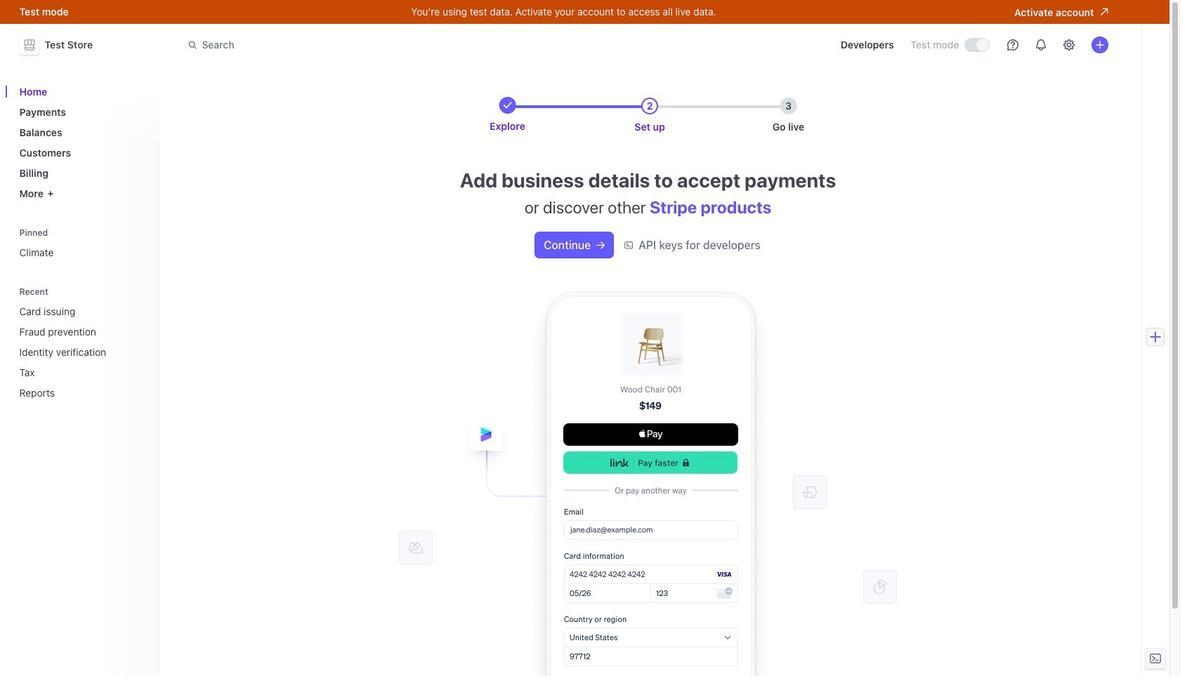 Task type: locate. For each thing, give the bounding box(es) containing it.
recent element
[[14, 282, 151, 405], [14, 300, 151, 405]]

notifications image
[[1035, 39, 1047, 51]]

2 recent element from the top
[[14, 300, 151, 405]]

pinned element
[[14, 223, 151, 264]]

Test mode checkbox
[[965, 39, 989, 51]]

core navigation links element
[[14, 80, 151, 205]]

svg image
[[597, 241, 605, 250]]

Search text field
[[180, 32, 576, 58]]

help image
[[1007, 39, 1018, 51]]

None search field
[[180, 32, 576, 58]]



Task type: vqa. For each thing, say whether or not it's contained in the screenshot.
1st Recent element from the bottom
yes



Task type: describe. For each thing, give the bounding box(es) containing it.
1 recent element from the top
[[14, 282, 151, 405]]

clear history image
[[137, 288, 146, 296]]

edit pins image
[[137, 229, 146, 237]]

settings image
[[1063, 39, 1075, 51]]



